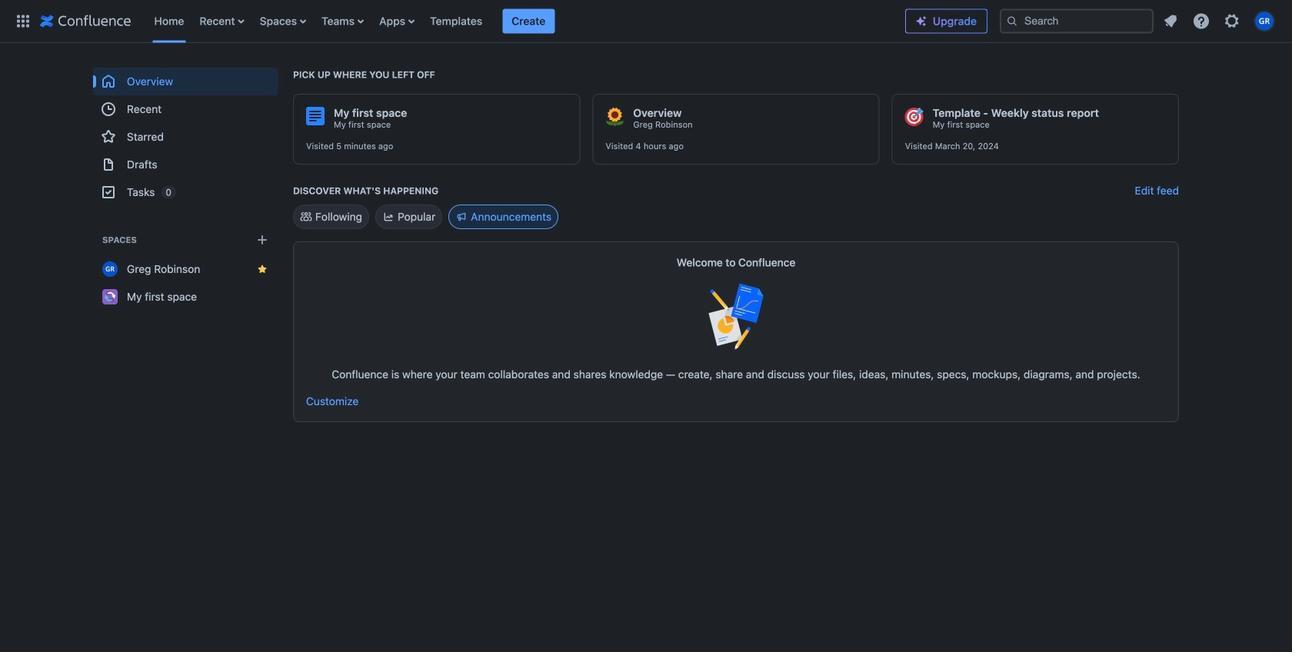 Task type: vqa. For each thing, say whether or not it's contained in the screenshot.
Learn more link
no



Task type: locate. For each thing, give the bounding box(es) containing it.
confluence image
[[40, 12, 131, 30], [40, 12, 131, 30]]

list item inside global element
[[503, 9, 555, 33]]

None search field
[[1000, 9, 1154, 33]]

list
[[147, 0, 905, 43], [1157, 7, 1283, 35]]

create a space image
[[253, 231, 272, 249]]

:dart: image
[[905, 108, 924, 126]]

1 horizontal spatial list
[[1157, 7, 1283, 35]]

:sunflower: image
[[606, 108, 624, 126], [606, 108, 624, 126]]

group
[[93, 68, 278, 206]]

premium image
[[915, 15, 928, 27]]

banner
[[0, 0, 1292, 43]]

0 horizontal spatial list
[[147, 0, 905, 43]]

:dart: image
[[905, 108, 924, 126]]

list item
[[503, 9, 555, 33]]

notification icon image
[[1162, 12, 1180, 30]]



Task type: describe. For each thing, give the bounding box(es) containing it.
global element
[[9, 0, 905, 43]]

appswitcher icon image
[[14, 12, 32, 30]]

Search field
[[1000, 9, 1154, 33]]

search image
[[1006, 15, 1018, 27]]

unstar this space image
[[256, 263, 268, 275]]

list for premium icon
[[1157, 7, 1283, 35]]

list for appswitcher icon
[[147, 0, 905, 43]]

settings icon image
[[1223, 12, 1242, 30]]

help icon image
[[1192, 12, 1211, 30]]



